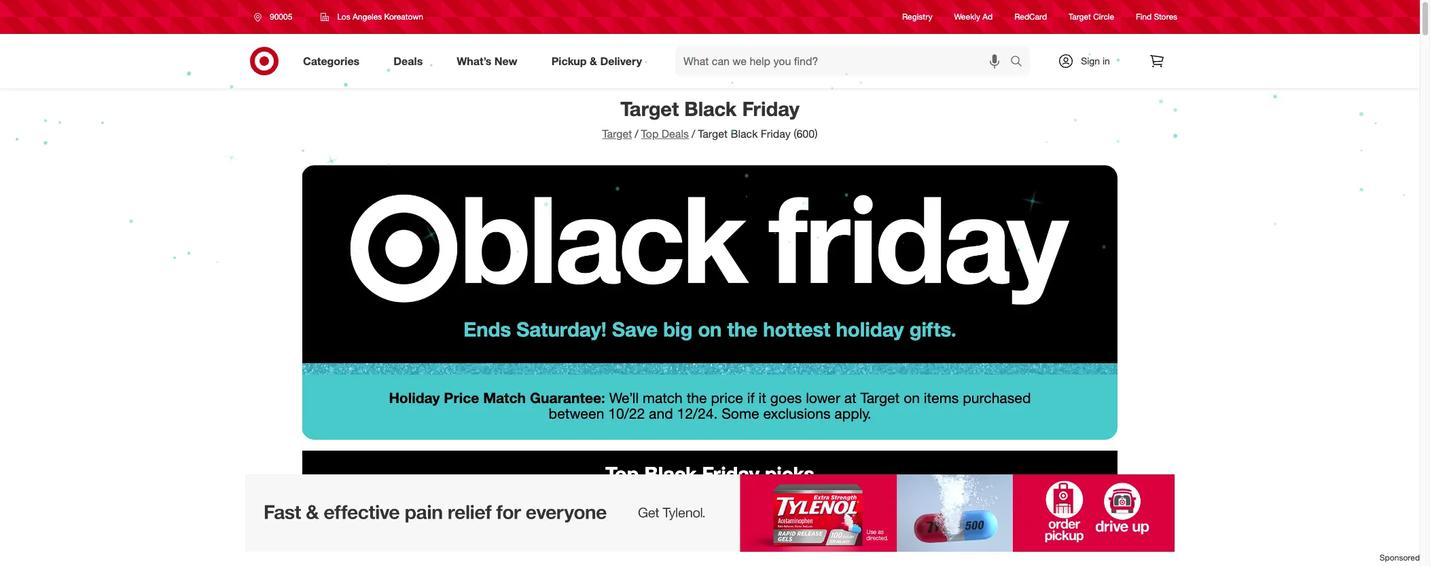 Task type: locate. For each thing, give the bounding box(es) containing it.
0 vertical spatial black
[[685, 97, 737, 121]]

1 vertical spatial on
[[904, 390, 920, 407]]

holiday
[[836, 318, 904, 342]]

1 horizontal spatial deals
[[662, 127, 689, 141]]

target right at
[[861, 390, 900, 407]]

/ right target link
[[635, 127, 639, 141]]

top right target link
[[641, 127, 659, 141]]

2 / from the left
[[692, 127, 696, 141]]

the inside we'll match the price if it goes lower at target on items purchased between 10/22 and 12/24. some exclusions apply.
[[687, 390, 707, 407]]

1 horizontal spatial /
[[692, 127, 696, 141]]

at
[[845, 390, 857, 407]]

ends saturday! save big on the hottest holiday gifts. link
[[302, 150, 1118, 376]]

deals right target link
[[662, 127, 689, 141]]

target inside we'll match the price if it goes lower at target on items purchased between 10/22 and 12/24. some exclusions apply.
[[861, 390, 900, 407]]

hottest
[[763, 318, 831, 342]]

kitchenaid 5.5 quart bowl-lift stand mixer - ksm55 - ice image
[[458, 503, 573, 567]]

0 vertical spatial the
[[728, 318, 758, 342]]

goes
[[771, 390, 802, 407]]

black left the (600) on the top of the page
[[731, 127, 758, 141]]

What can we help you find? suggestions appear below search field
[[676, 46, 1014, 76]]

1 vertical spatial friday
[[761, 127, 791, 141]]

some
[[722, 405, 760, 423]]

sponsored
[[1380, 553, 1421, 563]]

1 vertical spatial the
[[687, 390, 707, 407]]

top
[[641, 127, 659, 141], [606, 462, 639, 487]]

0 horizontal spatial /
[[635, 127, 639, 141]]

delivery
[[600, 54, 642, 68]]

find
[[1137, 12, 1152, 22]]

price
[[711, 390, 744, 407]]

on
[[698, 318, 722, 342], [904, 390, 920, 407]]

friday left the (600) on the top of the page
[[761, 127, 791, 141]]

deals inside target black friday target / top deals / target black friday (600)
[[662, 127, 689, 141]]

ends
[[464, 318, 511, 342]]

target
[[1069, 12, 1092, 22], [621, 97, 679, 121], [603, 127, 632, 141], [698, 127, 728, 141], [861, 390, 900, 407]]

friday inside carousel region
[[703, 462, 760, 487]]

black
[[685, 97, 737, 121], [731, 127, 758, 141], [645, 462, 697, 487]]

we'll match the price if it goes lower at target on items purchased between 10/22 and 12/24. some exclusions apply.
[[549, 390, 1031, 423]]

target circle link
[[1069, 11, 1115, 23]]

90005
[[270, 12, 293, 22]]

pickup & delivery link
[[540, 46, 659, 76]]

deals down koreatown
[[394, 54, 423, 68]]

the left hottest
[[728, 318, 758, 342]]

2 vertical spatial friday
[[703, 462, 760, 487]]

los angeles koreatown
[[337, 12, 423, 22]]

0 horizontal spatial the
[[687, 390, 707, 407]]

on left items
[[904, 390, 920, 407]]

top deals link
[[641, 127, 689, 141]]

ad
[[983, 12, 993, 22]]

what's new link
[[445, 46, 535, 76]]

on right big
[[698, 318, 722, 342]]

2 vertical spatial black
[[645, 462, 697, 487]]

weekly ad
[[955, 12, 993, 22]]

black for picks
[[645, 462, 697, 487]]

0 vertical spatial deals
[[394, 54, 423, 68]]

target up top deals link
[[621, 97, 679, 121]]

1 horizontal spatial top
[[641, 127, 659, 141]]

koreatown
[[384, 12, 423, 22]]

0 horizontal spatial deals
[[394, 54, 423, 68]]

10/22
[[609, 405, 645, 423]]

target left top deals link
[[603, 127, 632, 141]]

weekly
[[955, 12, 981, 22]]

/
[[635, 127, 639, 141], [692, 127, 696, 141]]

friday left picks
[[703, 462, 760, 487]]

find stores
[[1137, 12, 1178, 22]]

deals link
[[382, 46, 440, 76]]

1 vertical spatial deals
[[662, 127, 689, 141]]

deals
[[394, 54, 423, 68], [662, 127, 689, 141]]

what's new
[[457, 54, 518, 68]]

find stores link
[[1137, 11, 1178, 23]]

0 vertical spatial on
[[698, 318, 722, 342]]

1 vertical spatial top
[[606, 462, 639, 487]]

top inside carousel region
[[606, 462, 639, 487]]

on inside we'll match the price if it goes lower at target on items purchased between 10/22 and 12/24. some exclusions apply.
[[904, 390, 920, 407]]

match
[[483, 390, 526, 407]]

0 horizontal spatial top
[[606, 462, 639, 487]]

black inside carousel region
[[645, 462, 697, 487]]

friday
[[743, 97, 800, 121], [761, 127, 791, 141], [703, 462, 760, 487]]

save
[[612, 318, 658, 342]]

in
[[1103, 55, 1111, 67]]

angeles
[[353, 12, 382, 22]]

target link
[[603, 127, 632, 141]]

ends saturday! save big on the hottest holiday gifts.
[[464, 318, 957, 342]]

the left price
[[687, 390, 707, 407]]

apply.
[[835, 405, 872, 423]]

90005 button
[[245, 5, 307, 29]]

/ right top deals link
[[692, 127, 696, 141]]

black up top deals link
[[685, 97, 737, 121]]

0 vertical spatial top
[[641, 127, 659, 141]]

target black friday target / top deals / target black friday (600)
[[603, 97, 818, 141]]

bose tv speaker bluetooth soundbar image
[[592, 503, 707, 567]]

target black friday image
[[302, 150, 1118, 376]]

pickup
[[552, 54, 587, 68]]

match
[[643, 390, 683, 407]]

friday up the (600) on the top of the page
[[743, 97, 800, 121]]

big
[[664, 318, 693, 342]]

on inside ends saturday! save big on the hottest holiday gifts. link
[[698, 318, 722, 342]]

1 horizontal spatial the
[[728, 318, 758, 342]]

holiday
[[389, 390, 440, 407]]

ninja kitchen system with auto iq boost and 7-speed blender image
[[994, 503, 1109, 567]]

stores
[[1154, 12, 1178, 22]]

top down 10/22
[[606, 462, 639, 487]]

black down and
[[645, 462, 697, 487]]

0 vertical spatial friday
[[743, 97, 800, 121]]

the
[[728, 318, 758, 342], [687, 390, 707, 407]]

sign in
[[1081, 55, 1111, 67]]

0 horizontal spatial on
[[698, 318, 722, 342]]

1 horizontal spatial on
[[904, 390, 920, 407]]

we'll
[[610, 390, 639, 407]]

guarantee:
[[530, 390, 606, 407]]

redcard
[[1015, 12, 1047, 22]]



Task type: vqa. For each thing, say whether or not it's contained in the screenshot.
LENGTH
no



Task type: describe. For each thing, give the bounding box(es) containing it.
advertisement region
[[0, 475, 1421, 553]]

los angeles koreatown button
[[312, 5, 432, 29]]

saturday!
[[517, 318, 607, 342]]

sign
[[1081, 55, 1100, 67]]

search
[[1005, 55, 1037, 69]]

shark professional steam pocket mop - s3601 image
[[860, 503, 975, 567]]

top black friday picks
[[606, 462, 815, 487]]

los
[[337, 12, 351, 22]]

black for target
[[685, 97, 737, 121]]

gifts.
[[910, 318, 957, 342]]

if
[[748, 390, 755, 407]]

what's
[[457, 54, 492, 68]]

sign in link
[[1047, 46, 1132, 76]]

items
[[924, 390, 959, 407]]

pickup & delivery
[[552, 54, 642, 68]]

weekly ad link
[[955, 11, 993, 23]]

target left circle
[[1069, 12, 1092, 22]]

&
[[590, 54, 597, 68]]

holiday price match guarantee:
[[389, 390, 606, 407]]

new
[[495, 54, 518, 68]]

categories link
[[292, 46, 377, 76]]

price
[[444, 390, 479, 407]]

redcard link
[[1015, 11, 1047, 23]]

target right top deals link
[[698, 127, 728, 141]]

exclusions
[[764, 405, 831, 423]]

search button
[[1005, 46, 1037, 79]]

1 / from the left
[[635, 127, 639, 141]]

picks
[[765, 462, 815, 487]]

friday for top black friday picks
[[703, 462, 760, 487]]

registry link
[[903, 11, 933, 23]]

friday for target black friday target / top deals / target black friday (600)
[[743, 97, 800, 121]]

carousel region
[[302, 451, 1118, 567]]

between
[[549, 405, 605, 423]]

the legend of zelda: breath of the wild - nintendo switch image
[[726, 503, 841, 567]]

it
[[759, 390, 767, 407]]

and
[[649, 405, 673, 423]]

1 vertical spatial black
[[731, 127, 758, 141]]

registry
[[903, 12, 933, 22]]

keurig k-mini single-serve k-cup pod coffee maker - oasis image
[[324, 503, 439, 567]]

circle
[[1094, 12, 1115, 22]]

target circle
[[1069, 12, 1115, 22]]

top inside target black friday target / top deals / target black friday (600)
[[641, 127, 659, 141]]

lower
[[806, 390, 841, 407]]

categories
[[303, 54, 360, 68]]

(600)
[[794, 127, 818, 141]]

purchased
[[963, 390, 1031, 407]]

12/24.
[[677, 405, 718, 423]]



